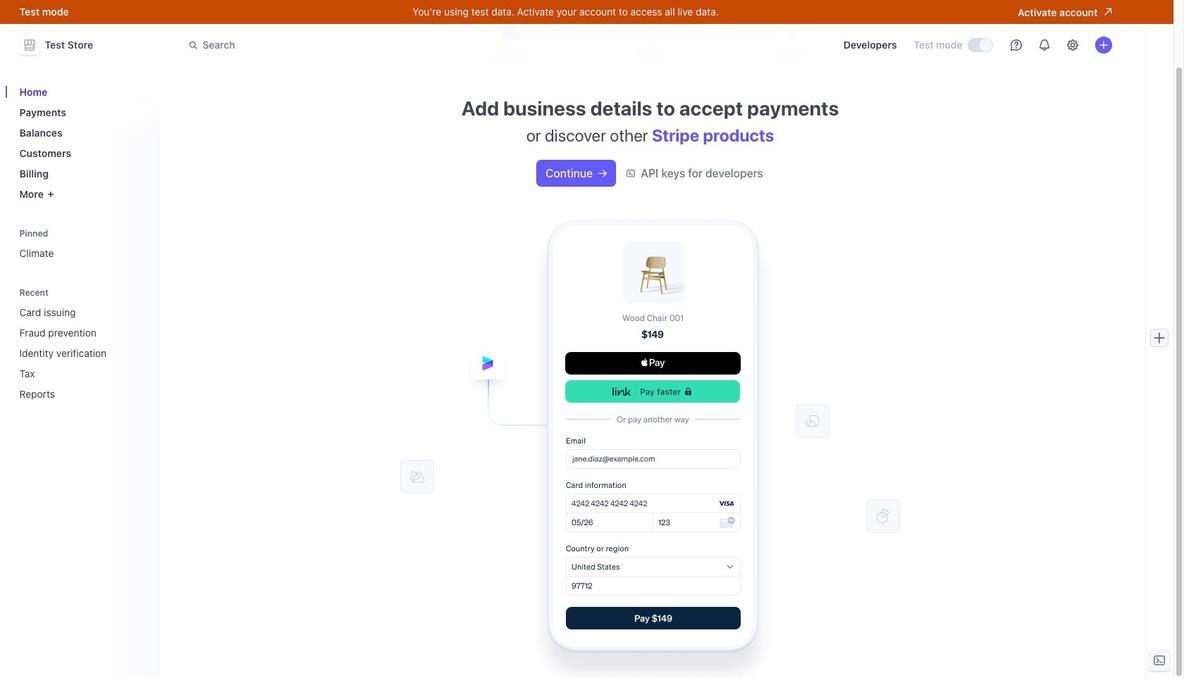 Task type: describe. For each thing, give the bounding box(es) containing it.
core navigation links element
[[14, 80, 152, 206]]

pinned element
[[14, 224, 152, 265]]

svg image
[[599, 169, 607, 178]]

notifications image
[[1039, 39, 1050, 51]]

clear history image
[[138, 289, 146, 297]]

settings image
[[1067, 39, 1078, 51]]

edit pins image
[[138, 229, 146, 238]]



Task type: vqa. For each thing, say whether or not it's contained in the screenshot.
the middle 'Your'
no



Task type: locate. For each thing, give the bounding box(es) containing it.
recent element
[[14, 283, 152, 406], [14, 301, 152, 406]]

Search text field
[[180, 32, 578, 58]]

help image
[[1011, 39, 1022, 51]]

None search field
[[180, 32, 578, 58]]

2 recent element from the top
[[14, 301, 152, 406]]

Test mode checkbox
[[968, 39, 992, 52]]

1 recent element from the top
[[14, 283, 152, 406]]



